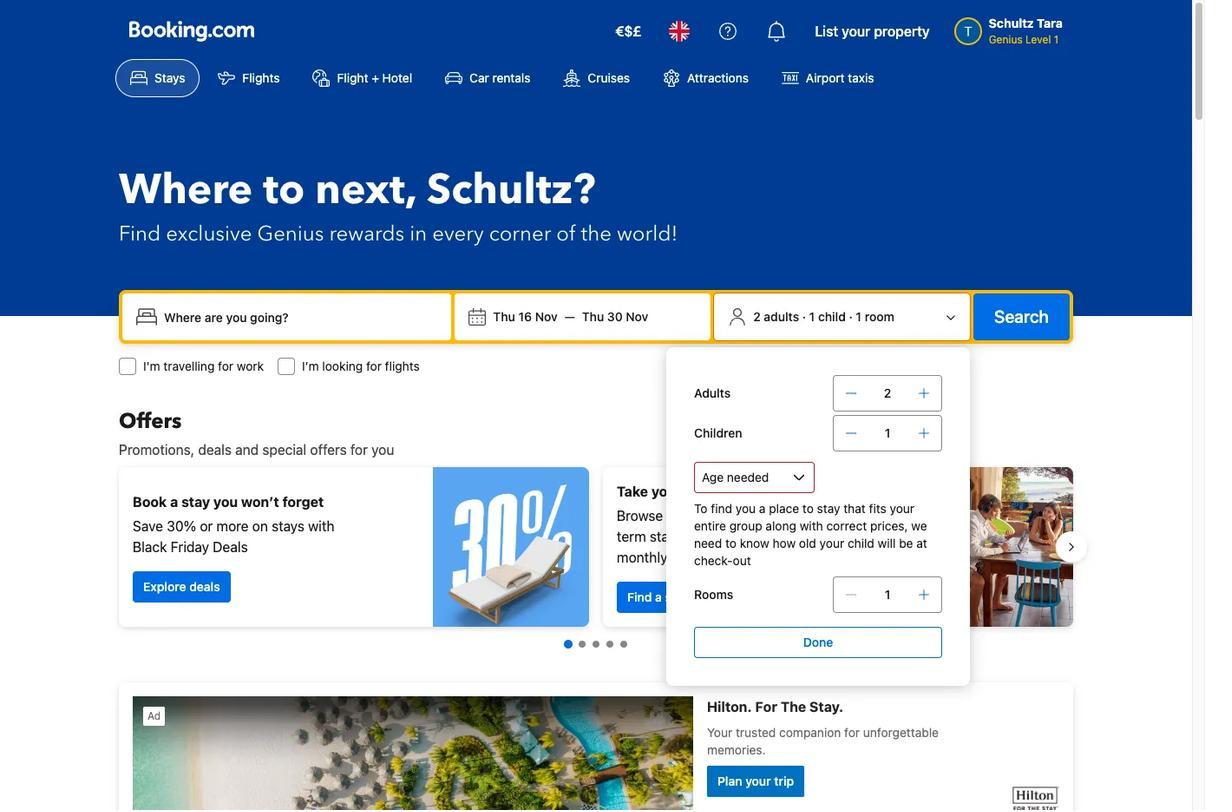 Task type: describe. For each thing, give the bounding box(es) containing it.
offering
[[735, 508, 784, 524]]

advertisement region
[[119, 682, 1074, 810]]

in
[[410, 220, 427, 248]]

be
[[900, 536, 914, 550]]

level
[[1026, 33, 1052, 46]]

to find you a place to stay that fits your entire group along with correct prices, we need to know how old your child will be at check-out
[[695, 501, 928, 568]]

1 down will
[[885, 587, 891, 602]]

done
[[804, 635, 834, 649]]

we
[[912, 518, 928, 533]]

flight
[[337, 70, 369, 85]]

out
[[733, 553, 752, 568]]

2 for 2
[[885, 385, 892, 400]]

longest
[[685, 484, 736, 499]]

property
[[875, 23, 930, 39]]

yet
[[791, 484, 813, 499]]

child inside to find you a place to stay that fits your entire group along with correct prices, we need to know how old your child will be at check-out
[[848, 536, 875, 550]]

find a stay link
[[617, 582, 700, 613]]

your up prices,
[[890, 501, 915, 516]]

thu 16 nov button
[[487, 301, 565, 333]]

flights link
[[204, 59, 295, 97]]

book
[[133, 494, 167, 510]]

corner
[[489, 220, 552, 248]]

forget
[[283, 494, 324, 510]]

rooms
[[695, 587, 734, 602]]

1 thu from the left
[[493, 309, 516, 324]]

taxis
[[849, 70, 875, 85]]

world!
[[617, 220, 678, 248]]

term
[[617, 529, 647, 544]]

search for black friday deals on stays image
[[433, 467, 590, 627]]

exclusive
[[166, 220, 252, 248]]

stay inside to find you a place to stay that fits your entire group along with correct prices, we need to know how old your child will be at check-out
[[818, 501, 841, 516]]

that
[[844, 501, 866, 516]]

2 nov from the left
[[626, 309, 649, 324]]

€$£
[[616, 23, 642, 39]]

stays,
[[650, 529, 687, 544]]

child inside button
[[819, 309, 846, 324]]

your right list
[[842, 23, 871, 39]]

to inside where to next, schultz? find exclusive genius rewards in every corner of the world!
[[263, 161, 305, 219]]

you inside to find you a place to stay that fits your entire group along with correct prices, we need to know how old your child will be at check-out
[[736, 501, 756, 516]]

friday
[[171, 539, 209, 555]]

every
[[433, 220, 484, 248]]

—
[[565, 309, 575, 324]]

promotions,
[[119, 442, 195, 458]]

fits
[[870, 501, 887, 516]]

the
[[581, 220, 612, 248]]

16
[[519, 309, 532, 324]]

car rentals
[[470, 70, 531, 85]]

2 adults · 1 child · 1 room
[[754, 309, 895, 324]]

properties
[[667, 508, 732, 524]]

2 · from the left
[[850, 309, 853, 324]]

find inside where to next, schultz? find exclusive genius rewards in every corner of the world!
[[119, 220, 161, 248]]

on
[[252, 518, 268, 534]]

car rentals link
[[431, 59, 546, 97]]

genius inside schultz tara genius level 1
[[989, 33, 1023, 46]]

know
[[740, 536, 770, 550]]

many
[[691, 529, 725, 544]]

need
[[695, 536, 723, 550]]

for for flights
[[366, 359, 382, 373]]

take your longest holiday yet browse properties offering long- term stays, many at reduced monthly rates.
[[617, 484, 822, 565]]

airport taxis link
[[767, 59, 890, 97]]

car
[[470, 70, 489, 85]]

1 right adults
[[810, 309, 816, 324]]

i'm travelling for work
[[143, 359, 264, 373]]

offers main content
[[105, 407, 1088, 810]]

region containing take your longest holiday yet
[[105, 460, 1088, 634]]

or
[[200, 518, 213, 534]]

1 left room
[[856, 309, 862, 324]]

explore
[[143, 579, 186, 594]]

with inside to find you a place to stay that fits your entire group along with correct prices, we need to know how old your child will be at check-out
[[800, 518, 824, 533]]

rates.
[[672, 550, 707, 565]]

flights
[[243, 70, 280, 85]]

stays
[[155, 70, 185, 85]]

+
[[372, 70, 379, 85]]

search button
[[974, 293, 1071, 340]]

hotel
[[383, 70, 412, 85]]

cruises link
[[549, 59, 645, 97]]

1 nov from the left
[[535, 309, 558, 324]]

offers
[[310, 442, 347, 458]]

rentals
[[493, 70, 531, 85]]

take
[[617, 484, 649, 499]]

looking
[[322, 359, 363, 373]]

cruises
[[588, 70, 630, 85]]

2 for 2 adults · 1 child · 1 room
[[754, 309, 761, 324]]

correct
[[827, 518, 868, 533]]

travelling
[[164, 359, 215, 373]]

children
[[695, 425, 743, 440]]

your account menu schultz tara genius level 1 element
[[955, 8, 1071, 48]]

entire
[[695, 518, 727, 533]]

for inside offers promotions, deals and special offers for you
[[351, 442, 368, 458]]



Task type: vqa. For each thing, say whether or not it's contained in the screenshot.
THE €$£
yes



Task type: locate. For each thing, give the bounding box(es) containing it.
find down monthly
[[628, 590, 652, 604]]

1 up fits
[[885, 425, 891, 440]]

won't
[[241, 494, 279, 510]]

1 vertical spatial genius
[[257, 220, 324, 248]]

search
[[995, 306, 1050, 326]]

a down monthly
[[656, 590, 662, 604]]

1 inside schultz tara genius level 1
[[1055, 33, 1060, 46]]

to
[[263, 161, 305, 219], [803, 501, 814, 516], [726, 536, 737, 550]]

deals right explore
[[189, 579, 220, 594]]

tara
[[1038, 16, 1064, 30]]

0 horizontal spatial to
[[263, 161, 305, 219]]

2 adults · 1 child · 1 room button
[[722, 300, 964, 333]]

more
[[217, 518, 249, 534]]

1 horizontal spatial you
[[372, 442, 394, 458]]

a inside book a stay you won't forget save 30% or more on stays with black friday deals
[[170, 494, 178, 510]]

airport
[[807, 70, 845, 85]]

1 horizontal spatial with
[[800, 518, 824, 533]]

2 with from the left
[[800, 518, 824, 533]]

airport taxis
[[807, 70, 875, 85]]

special
[[263, 442, 307, 458]]

at up out
[[728, 529, 741, 544]]

adults
[[695, 385, 731, 400]]

list your property link
[[805, 10, 941, 52]]

1 vertical spatial to
[[803, 501, 814, 516]]

to left 'next,'
[[263, 161, 305, 219]]

find inside "offers" main content
[[628, 590, 652, 604]]

stays
[[272, 518, 305, 534]]

your down correct
[[820, 536, 845, 550]]

· right adults
[[803, 309, 807, 324]]

flights
[[385, 359, 420, 373]]

1 horizontal spatial to
[[726, 536, 737, 550]]

black
[[133, 539, 167, 555]]

thu 30 nov button
[[575, 301, 656, 333]]

1 vertical spatial child
[[848, 536, 875, 550]]

0 vertical spatial find
[[119, 220, 161, 248]]

you up more
[[214, 494, 238, 510]]

flight + hotel link
[[298, 59, 427, 97]]

progress bar
[[564, 640, 628, 649]]

place
[[769, 501, 800, 516]]

a for find a stay
[[656, 590, 662, 604]]

genius inside where to next, schultz? find exclusive genius rewards in every corner of the world!
[[257, 220, 324, 248]]

nov right 30
[[626, 309, 649, 324]]

with up the 'old'
[[800, 518, 824, 533]]

0 horizontal spatial stay
[[182, 494, 210, 510]]

child down correct
[[848, 536, 875, 550]]

0 horizontal spatial genius
[[257, 220, 324, 248]]

genius
[[989, 33, 1023, 46], [257, 220, 324, 248]]

at inside take your longest holiday yet browse properties offering long- term stays, many at reduced monthly rates.
[[728, 529, 741, 544]]

to
[[695, 501, 708, 516]]

stay inside book a stay you won't forget save 30% or more on stays with black friday deals
[[182, 494, 210, 510]]

a inside to find you a place to stay that fits your entire group along with correct prices, we need to know how old your child will be at check-out
[[760, 501, 766, 516]]

1 horizontal spatial find
[[628, 590, 652, 604]]

group
[[730, 518, 763, 533]]

2 left adults
[[754, 309, 761, 324]]

0 horizontal spatial a
[[170, 494, 178, 510]]

and
[[235, 442, 259, 458]]

a right book
[[170, 494, 178, 510]]

at inside to find you a place to stay that fits your entire group along with correct prices, we need to know how old your child will be at check-out
[[917, 536, 928, 550]]

0 horizontal spatial find
[[119, 220, 161, 248]]

with
[[308, 518, 335, 534], [800, 518, 824, 533]]

browse
[[617, 508, 664, 524]]

1 vertical spatial 2
[[885, 385, 892, 400]]

attractions link
[[649, 59, 764, 97]]

deals left and
[[198, 442, 232, 458]]

flight + hotel
[[337, 70, 412, 85]]

long-
[[788, 508, 822, 524]]

0 horizontal spatial at
[[728, 529, 741, 544]]

1 horizontal spatial genius
[[989, 33, 1023, 46]]

2
[[754, 309, 761, 324], [885, 385, 892, 400]]

·
[[803, 309, 807, 324], [850, 309, 853, 324]]

your inside take your longest holiday yet browse properties offering long- term stays, many at reduced monthly rates.
[[652, 484, 682, 499]]

thu left 30
[[582, 309, 604, 324]]

0 vertical spatial 2
[[754, 309, 761, 324]]

prices,
[[871, 518, 909, 533]]

deals
[[213, 539, 248, 555]]

done button
[[695, 627, 943, 658]]

room
[[865, 309, 895, 324]]

with down the forget
[[308, 518, 335, 534]]

to up out
[[726, 536, 737, 550]]

you right offers
[[372, 442, 394, 458]]

30
[[608, 309, 623, 324]]

1 horizontal spatial thu
[[582, 309, 604, 324]]

stays link
[[115, 59, 200, 97]]

1 vertical spatial deals
[[189, 579, 220, 594]]

1 horizontal spatial at
[[917, 536, 928, 550]]

find down where
[[119, 220, 161, 248]]

adults
[[764, 309, 800, 324]]

0 horizontal spatial you
[[214, 494, 238, 510]]

stay for book a stay you won't forget save 30% or more on stays with black friday deals
[[182, 494, 210, 510]]

2 horizontal spatial stay
[[818, 501, 841, 516]]

work
[[237, 359, 264, 373]]

for left work
[[218, 359, 234, 373]]

0 horizontal spatial with
[[308, 518, 335, 534]]

next,
[[315, 161, 417, 219]]

1
[[1055, 33, 1060, 46], [810, 309, 816, 324], [856, 309, 862, 324], [885, 425, 891, 440], [885, 587, 891, 602]]

you inside book a stay you won't forget save 30% or more on stays with black friday deals
[[214, 494, 238, 510]]

2 inside button
[[754, 309, 761, 324]]

0 vertical spatial child
[[819, 309, 846, 324]]

1 horizontal spatial a
[[656, 590, 662, 604]]

rewards
[[329, 220, 405, 248]]

find a stay
[[628, 590, 690, 604]]

deals inside offers promotions, deals and special offers for you
[[198, 442, 232, 458]]

save
[[133, 518, 163, 534]]

1 horizontal spatial 2
[[885, 385, 892, 400]]

you up group
[[736, 501, 756, 516]]

stay left rooms
[[665, 590, 690, 604]]

schultz
[[989, 16, 1035, 30]]

where to next, schultz? find exclusive genius rewards in every corner of the world!
[[119, 161, 678, 248]]

1 horizontal spatial child
[[848, 536, 875, 550]]

progress bar inside "offers" main content
[[564, 640, 628, 649]]

stay up or
[[182, 494, 210, 510]]

1 horizontal spatial ·
[[850, 309, 853, 324]]

your right the take
[[652, 484, 682, 499]]

1 horizontal spatial stay
[[665, 590, 690, 604]]

take your longest holiday yet image
[[918, 467, 1074, 627]]

deals
[[198, 442, 232, 458], [189, 579, 220, 594]]

2 thu from the left
[[582, 309, 604, 324]]

with inside book a stay you won't forget save 30% or more on stays with black friday deals
[[308, 518, 335, 534]]

2 horizontal spatial you
[[736, 501, 756, 516]]

i'm looking for flights
[[302, 359, 420, 373]]

· left room
[[850, 309, 853, 324]]

reduced
[[744, 529, 796, 544]]

0 horizontal spatial 2
[[754, 309, 761, 324]]

a for book a stay you won't forget save 30% or more on stays with black friday deals
[[170, 494, 178, 510]]

0 vertical spatial deals
[[198, 442, 232, 458]]

list
[[816, 23, 839, 39]]

deals inside 'link'
[[189, 579, 220, 594]]

explore deals
[[143, 579, 220, 594]]

thu left 16
[[493, 309, 516, 324]]

find
[[711, 501, 733, 516]]

of
[[557, 220, 576, 248]]

child left room
[[819, 309, 846, 324]]

list your property
[[816, 23, 930, 39]]

attractions
[[688, 70, 749, 85]]

Where are you going? field
[[157, 301, 445, 333]]

stay up correct
[[818, 501, 841, 516]]

0 horizontal spatial child
[[819, 309, 846, 324]]

2 down room
[[885, 385, 892, 400]]

0 vertical spatial genius
[[989, 33, 1023, 46]]

schultz?
[[427, 161, 596, 219]]

nov right 16
[[535, 309, 558, 324]]

1 · from the left
[[803, 309, 807, 324]]

€$£ button
[[605, 10, 652, 52]]

a down holiday
[[760, 501, 766, 516]]

thu
[[493, 309, 516, 324], [582, 309, 604, 324]]

for left flights
[[366, 359, 382, 373]]

1 down tara
[[1055, 33, 1060, 46]]

for for work
[[218, 359, 234, 373]]

explore deals link
[[133, 571, 231, 603]]

to down yet
[[803, 501, 814, 516]]

child
[[819, 309, 846, 324], [848, 536, 875, 550]]

booking.com image
[[129, 21, 254, 42]]

0 horizontal spatial nov
[[535, 309, 558, 324]]

2 horizontal spatial to
[[803, 501, 814, 516]]

find
[[119, 220, 161, 248], [628, 590, 652, 604]]

thu 16 nov — thu 30 nov
[[493, 309, 649, 324]]

1 vertical spatial find
[[628, 590, 652, 604]]

0 horizontal spatial thu
[[493, 309, 516, 324]]

check-
[[695, 553, 733, 568]]

for
[[218, 359, 234, 373], [366, 359, 382, 373], [351, 442, 368, 458]]

0 vertical spatial to
[[263, 161, 305, 219]]

book a stay you won't forget save 30% or more on stays with black friday deals
[[133, 494, 335, 555]]

holiday
[[739, 484, 788, 499]]

region
[[105, 460, 1088, 634]]

for right offers
[[351, 442, 368, 458]]

30%
[[167, 518, 196, 534]]

2 horizontal spatial a
[[760, 501, 766, 516]]

where
[[119, 161, 253, 219]]

will
[[878, 536, 896, 550]]

stay for find a stay
[[665, 590, 690, 604]]

2 vertical spatial to
[[726, 536, 737, 550]]

genius down schultz
[[989, 33, 1023, 46]]

at
[[728, 529, 741, 544], [917, 536, 928, 550]]

genius left the rewards
[[257, 220, 324, 248]]

i'm
[[143, 359, 160, 373]]

you inside offers promotions, deals and special offers for you
[[372, 442, 394, 458]]

1 with from the left
[[308, 518, 335, 534]]

1 horizontal spatial nov
[[626, 309, 649, 324]]

stay inside the find a stay link
[[665, 590, 690, 604]]

at right be
[[917, 536, 928, 550]]

0 horizontal spatial ·
[[803, 309, 807, 324]]

i'm
[[302, 359, 319, 373]]

how
[[773, 536, 796, 550]]



